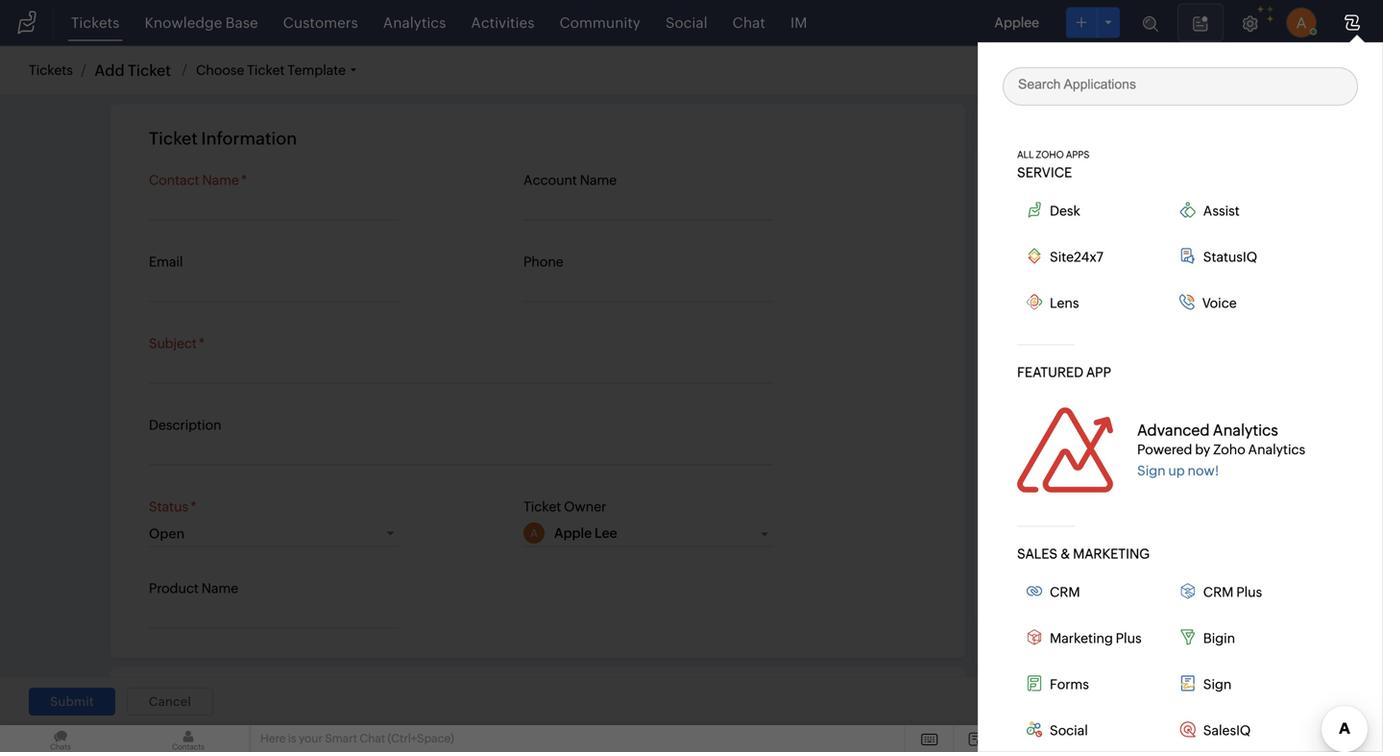 Task type: describe. For each thing, give the bounding box(es) containing it.
site24x7 link
[[1017, 244, 1171, 270]]

Search Applications text field
[[1004, 68, 1383, 103]]

0 vertical spatial ticket
[[128, 61, 171, 79]]

enter
[[1048, 382, 1076, 395]]

0 horizontal spatial chat
[[360, 732, 385, 745]]

product
[[149, 581, 199, 596]]

Phone text field
[[524, 275, 773, 302]]

forms link
[[1017, 671, 1171, 698]]

the details about the contact you wish to enter will be displayed here.
[[1014, 364, 1233, 395]]

sign up now! link
[[1137, 463, 1219, 478]]

desk
[[1050, 203, 1081, 219]]

zoho inside 'advanced analytics powered by zoho analytics sign up now!'
[[1213, 442, 1246, 457]]

service
[[1017, 165, 1072, 180]]

statusiq link
[[1171, 244, 1324, 270]]

here.
[[1169, 382, 1196, 395]]

1 vertical spatial sign
[[1203, 677, 1232, 692]]

chats image
[[0, 725, 121, 752]]

name for account name
[[580, 172, 617, 188]]

live
[[1168, 732, 1190, 745]]

crm plus
[[1203, 585, 1262, 600]]

contact down ticket information
[[149, 172, 199, 188]]

the
[[1108, 364, 1125, 377]]

apple lee
[[554, 525, 617, 541]]

salesiq link
[[1171, 717, 1324, 744]]

bigin link
[[1171, 625, 1324, 652]]

Account Name text field
[[524, 194, 773, 220]]

chat inside "link"
[[733, 14, 766, 31]]

information for contact information
[[1084, 176, 1164, 192]]

crm plus link
[[1171, 579, 1324, 606]]

you
[[1173, 364, 1193, 377]]

1 vertical spatial analytics
[[1213, 421, 1278, 439]]

0 vertical spatial zoho
[[1036, 149, 1064, 160]]

phone
[[524, 254, 564, 269]]

all zoho apps
[[1017, 149, 1090, 160]]

marketplace
[[1017, 637, 1100, 650]]

information for ticket information
[[201, 129, 297, 148]]

cancel
[[149, 695, 191, 709]]

im
[[790, 14, 807, 31]]

marketplace extensions
[[1017, 637, 1174, 650]]

activities
[[471, 14, 535, 31]]

tickets / add ticket /
[[29, 61, 187, 79]]

contact up 'desk'
[[1027, 176, 1082, 192]]

contacts image
[[128, 725, 249, 752]]

statusiq
[[1203, 249, 1257, 265]]

crm link
[[1017, 579, 1171, 606]]

desk link
[[1017, 197, 1171, 224]]

voice link
[[1171, 290, 1324, 317]]

customers
[[283, 14, 358, 31]]

will
[[1078, 382, 1096, 395]]

account
[[524, 172, 577, 188]]

0 vertical spatial marketing
[[1073, 546, 1150, 561]]

apps
[[1066, 149, 1090, 160]]

featured
[[1017, 365, 1084, 380]]

ticket for ticket owner
[[524, 499, 561, 514]]

all link
[[1018, 92, 1038, 124]]

email
[[149, 254, 183, 269]]

Contact Name text field
[[149, 194, 399, 220]]

here is your smart chat (ctrl+space)
[[260, 732, 454, 745]]

all
[[1018, 102, 1038, 114]]

contact inside the details about the contact you wish to enter will be displayed here.
[[1128, 364, 1171, 377]]

tickets for tickets / add ticket /
[[29, 62, 73, 78]]

choose
[[1073, 413, 1121, 428]]

owner
[[564, 499, 606, 514]]

is
[[288, 732, 296, 745]]

marketing plus
[[1050, 631, 1142, 646]]

assist
[[1203, 203, 1240, 219]]

applee
[[995, 15, 1039, 30]]

community link
[[549, 3, 651, 42]]

1 vertical spatial social
[[1050, 723, 1088, 738]]

salesiq
[[1203, 723, 1251, 738]]

chosen
[[1140, 332, 1193, 350]]

status element
[[149, 498, 197, 515]]

add
[[95, 61, 125, 79]]

the
[[1014, 364, 1034, 377]]

submit
[[50, 695, 94, 709]]

lens link
[[1017, 290, 1171, 317]]

subject
[[149, 336, 197, 351]]

0 horizontal spatial social
[[666, 14, 708, 31]]

account name
[[524, 172, 617, 188]]

Product Name text field
[[149, 602, 399, 629]]

crm for crm plus
[[1203, 585, 1234, 600]]

ticket information
[[149, 129, 297, 148]]

advanced
[[1137, 421, 1210, 439]]

sales & marketing
[[1017, 546, 1150, 561]]

globalsearch image
[[1143, 16, 1158, 32]]

featured app
[[1017, 365, 1111, 380]]

knowledge
[[145, 14, 222, 31]]



Task type: locate. For each thing, give the bounding box(es) containing it.
contact information
[[1027, 176, 1164, 192]]

activities link
[[461, 3, 545, 42]]

ticket right add
[[128, 61, 171, 79]]

name right "product"
[[201, 581, 238, 596]]

2 vertical spatial ticket
[[524, 499, 561, 514]]

1 vertical spatial zoho
[[1213, 442, 1246, 457]]

your
[[299, 732, 323, 745]]

analytics up now!
[[1213, 421, 1278, 439]]

contact up displayed
[[1128, 364, 1171, 377]]

notification image
[[1193, 16, 1208, 32]]

crm for crm
[[1050, 585, 1080, 600]]

Email text field
[[149, 275, 399, 302]]

chat right live
[[1192, 732, 1218, 745]]

plus down crm link
[[1116, 631, 1142, 646]]

social link for chat "link"
[[655, 3, 718, 42]]

extensions
[[1102, 637, 1174, 650]]

/ left add
[[81, 62, 86, 78]]

tickets for tickets
[[71, 14, 120, 31]]

chat link
[[722, 3, 776, 42]]

0 vertical spatial sign
[[1137, 463, 1166, 478]]

1 crm from the left
[[1050, 585, 1080, 600]]

zoho right by
[[1213, 442, 1246, 457]]

social link down forms "link"
[[1017, 717, 1171, 744]]

knowledge base
[[145, 14, 258, 31]]

0 horizontal spatial plus
[[1116, 631, 1142, 646]]

sales
[[1017, 546, 1058, 561]]

by
[[1195, 442, 1211, 457]]

advanced analytics powered by zoho analytics sign up now!
[[1137, 421, 1306, 478]]

0 vertical spatial social link
[[655, 3, 718, 42]]

assist link
[[1171, 197, 1324, 224]]

to
[[1222, 364, 1233, 377]]

analytics left activities on the left of the page
[[383, 14, 446, 31]]

0 vertical spatial plus
[[1236, 585, 1262, 600]]

0 horizontal spatial information
[[201, 129, 297, 148]]

close image
[[1343, 58, 1367, 82]]

lens
[[1050, 295, 1079, 311]]

choose contact
[[1073, 413, 1175, 428]]

analytics
[[383, 14, 446, 31], [1213, 421, 1278, 439], [1248, 442, 1306, 457]]

2 crm from the left
[[1203, 585, 1234, 600]]

marketing up crm link
[[1073, 546, 1150, 561]]

all
[[1017, 149, 1034, 160]]

contact down displayed
[[1124, 413, 1175, 428]]

lee
[[595, 525, 617, 541]]

1 horizontal spatial chat
[[733, 14, 766, 31]]

zoho
[[1036, 149, 1064, 160], [1213, 442, 1246, 457]]

(ctrl+space)
[[388, 732, 454, 745]]

0 vertical spatial social
[[666, 14, 708, 31]]

information up desk link
[[1084, 176, 1164, 192]]

1 horizontal spatial information
[[1084, 176, 1164, 192]]

ticket
[[128, 61, 171, 79], [149, 129, 198, 148], [524, 499, 561, 514]]

about
[[1074, 364, 1106, 377]]

social left chat "link"
[[666, 14, 708, 31]]

setup image
[[1243, 16, 1258, 32]]

1 horizontal spatial social
[[1050, 723, 1088, 738]]

apple
[[554, 525, 592, 541]]

0 horizontal spatial sign
[[1137, 463, 1166, 478]]

information
[[201, 129, 297, 148], [1084, 176, 1164, 192]]

1 horizontal spatial crm
[[1203, 585, 1234, 600]]

None text field
[[149, 439, 773, 465]]

company logo image
[[15, 11, 38, 34], [15, 11, 38, 34]]

tickets up tickets / add ticket / in the left top of the page
[[71, 14, 120, 31]]

my information (u), apple lee, agent online element
[[1286, 7, 1317, 38]]

no
[[1055, 332, 1075, 350]]

Subject text field
[[149, 357, 773, 384]]

0 vertical spatial tickets
[[71, 14, 120, 31]]

product name
[[149, 581, 238, 596]]

plus up bigin link
[[1236, 585, 1262, 600]]

social
[[666, 14, 708, 31], [1050, 723, 1088, 738]]

notifications
[[1018, 61, 1110, 79]]

crm
[[1050, 585, 1080, 600], [1203, 585, 1234, 600]]

1 vertical spatial plus
[[1116, 631, 1142, 646]]

/
[[182, 61, 187, 77], [81, 62, 86, 78]]

1 horizontal spatial plus
[[1236, 585, 1262, 600]]

social link left chat "link"
[[655, 3, 718, 42]]

tickets inside tickets link
[[71, 14, 120, 31]]

bigin
[[1203, 631, 1235, 646]]

tickets link
[[61, 3, 130, 42]]

0 horizontal spatial crm
[[1050, 585, 1080, 600]]

ticket up apple
[[524, 499, 561, 514]]

1 horizontal spatial zoho
[[1213, 442, 1246, 457]]

chat right smart
[[360, 732, 385, 745]]

sign down the bigin
[[1203, 677, 1232, 692]]

0 vertical spatial analytics
[[383, 14, 446, 31]]

cancel button
[[127, 688, 213, 716]]

information up contact name
[[201, 129, 297, 148]]

here
[[260, 732, 286, 745]]

1 vertical spatial ticket
[[149, 129, 198, 148]]

crm inside crm link
[[1050, 585, 1080, 600]]

social link
[[655, 3, 718, 42], [1017, 717, 1171, 744]]

customers link
[[273, 3, 369, 42]]

0 horizontal spatial zoho
[[1036, 149, 1064, 160]]

forms
[[1050, 677, 1089, 692]]

ticket for ticket information
[[149, 129, 198, 148]]

2 vertical spatial analytics
[[1248, 442, 1306, 457]]

site24x7
[[1050, 249, 1104, 265]]

tickets inside tickets / add ticket /
[[29, 62, 73, 78]]

plus
[[1236, 585, 1262, 600], [1116, 631, 1142, 646]]

1 vertical spatial information
[[1084, 176, 1164, 192]]

be
[[1099, 382, 1113, 395]]

add new ticket image
[[1066, 16, 1097, 29]]

analytics right by
[[1248, 442, 1306, 457]]

chat
[[733, 14, 766, 31], [360, 732, 385, 745], [1192, 732, 1218, 745]]

1 horizontal spatial sign
[[1203, 677, 1232, 692]]

name for product name
[[201, 581, 238, 596]]

social down forms
[[1050, 723, 1088, 738]]

2 horizontal spatial chat
[[1192, 732, 1218, 745]]

voice
[[1202, 295, 1237, 311]]

wish
[[1195, 364, 1220, 377]]

&
[[1060, 546, 1070, 561]]

name for contact name
[[202, 172, 239, 188]]

marketing up forms
[[1050, 631, 1113, 646]]

plus for marketing plus
[[1116, 631, 1142, 646]]

description
[[149, 417, 221, 433]]

/ down "knowledge"
[[182, 61, 187, 77]]

0 vertical spatial information
[[201, 129, 297, 148]]

social link for salesiq link
[[1017, 717, 1171, 744]]

smart
[[325, 732, 357, 745]]

ticket owner
[[524, 499, 606, 514]]

1 vertical spatial tickets
[[29, 62, 73, 78]]

submit button
[[29, 688, 115, 716]]

status
[[149, 499, 188, 514]]

base
[[226, 14, 258, 31]]

zoho up service
[[1036, 149, 1064, 160]]

now!
[[1188, 463, 1219, 478]]

im link
[[780, 3, 818, 42]]

1 vertical spatial social link
[[1017, 717, 1171, 744]]

name right account
[[580, 172, 617, 188]]

name
[[202, 172, 239, 188], [580, 172, 617, 188], [201, 581, 238, 596]]

contact name
[[149, 172, 239, 188]]

1 horizontal spatial social link
[[1017, 717, 1171, 744]]

crm up the bigin
[[1203, 585, 1234, 600]]

crm inside 'crm plus' link
[[1203, 585, 1234, 600]]

plus for crm plus
[[1236, 585, 1262, 600]]

sign inside 'advanced analytics powered by zoho analytics sign up now!'
[[1137, 463, 1166, 478]]

contact up the
[[1078, 332, 1137, 350]]

community
[[560, 14, 641, 31]]

details
[[1037, 364, 1072, 377]]

1 vertical spatial marketing
[[1050, 631, 1113, 646]]

knowledge base link
[[134, 3, 269, 42]]

crm down &
[[1050, 585, 1080, 600]]

0 horizontal spatial /
[[81, 62, 86, 78]]

name down ticket information
[[202, 172, 239, 188]]

live chat
[[1168, 732, 1218, 745]]

1 horizontal spatial /
[[182, 61, 187, 77]]

analytics link
[[373, 3, 457, 42]]

0 horizontal spatial social link
[[655, 3, 718, 42]]

tickets left add
[[29, 62, 73, 78]]

sign down powered
[[1137, 463, 1166, 478]]

ticket up contact name
[[149, 129, 198, 148]]

chat left im link
[[733, 14, 766, 31]]

tickets
[[71, 14, 120, 31], [29, 62, 73, 78]]

sign link
[[1171, 671, 1324, 698]]

marketing plus link
[[1017, 625, 1171, 652]]

app
[[1086, 365, 1111, 380]]



Task type: vqa. For each thing, say whether or not it's contained in the screenshot.
sign to the top
yes



